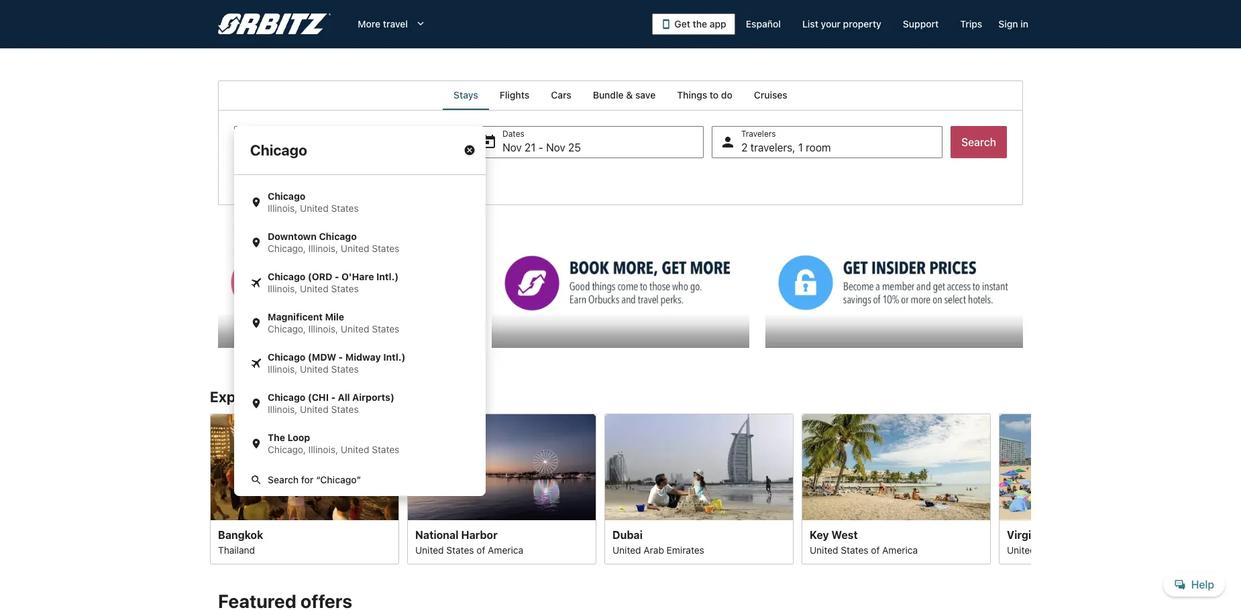 Task type: vqa. For each thing, say whether or not it's contained in the screenshot.
the trending on the bottom left of the page
yes



Task type: describe. For each thing, give the bounding box(es) containing it.
virginia
[[1007, 529, 1047, 541]]

"chicago"
[[316, 474, 361, 486]]

states inside downtown chicago chicago, illinois, united states
[[372, 243, 399, 254]]

nov 21 - nov 25 button
[[473, 126, 704, 158]]

thailand
[[218, 544, 255, 556]]

america for beach
[[1080, 544, 1115, 556]]

Going to text field
[[234, 126, 486, 174]]

the
[[693, 18, 707, 30]]

states inside the chicago (chi - all airports) illinois, united states
[[331, 404, 359, 415]]

(chi
[[308, 392, 329, 403]]

things
[[677, 89, 707, 101]]

illinois, inside the loop chicago, illinois, united states
[[308, 444, 338, 456]]

virginia beach united states of america
[[1007, 529, 1115, 556]]

download the app button image
[[661, 19, 672, 30]]

in inside explore stays in trending destinations main content
[[305, 388, 318, 406]]

small image for chicago (mdw - midway intl.)
[[250, 358, 262, 370]]

airports)
[[352, 392, 394, 403]]

america for harbor
[[488, 544, 523, 556]]

more travel
[[358, 18, 408, 30]]

search for "chicago"
[[268, 474, 361, 486]]

opens in a new window image
[[491, 238, 503, 250]]

show previous card image
[[202, 481, 218, 497]]

add for add a flight
[[252, 172, 269, 183]]

flight
[[279, 172, 301, 183]]

add a flight
[[252, 172, 301, 183]]

travelers,
[[750, 142, 795, 154]]

dubai united arab emirates
[[613, 529, 704, 556]]

loop
[[287, 432, 310, 443]]

harbor
[[461, 529, 498, 541]]

(mdw
[[308, 352, 336, 363]]

states inside chicago (mdw - midway intl.) illinois, united states
[[331, 364, 359, 375]]

search for search
[[961, 136, 996, 148]]

- for midway
[[339, 352, 343, 363]]

united inside virginia beach united states of america
[[1007, 544, 1036, 556]]

intl.) for chicago (ord - o'hare intl.) illinois, united states
[[376, 271, 399, 282]]

of for harbor
[[477, 544, 485, 556]]

states inside the loop chicago, illinois, united states
[[372, 444, 399, 456]]

español button
[[735, 12, 792, 36]]

national harbor united states of america
[[415, 529, 523, 556]]

property
[[843, 18, 882, 30]]

bundle
[[593, 89, 624, 101]]

bangkok thailand
[[218, 529, 263, 556]]

get the app
[[675, 18, 726, 30]]

for
[[301, 474, 314, 486]]

small image for chicago
[[250, 197, 262, 209]]

1
[[798, 142, 803, 154]]

chicago (chi - all airports) illinois, united states
[[268, 392, 394, 415]]

united inside the chicago (ord - o'hare intl.) illinois, united states
[[300, 283, 329, 295]]

search for search for "chicago"
[[268, 474, 299, 486]]

the loop chicago, illinois, united states
[[268, 432, 399, 456]]

get the app link
[[652, 13, 735, 35]]

united inside the chicago (chi - all airports) illinois, united states
[[300, 404, 329, 415]]

21
[[525, 142, 536, 154]]

list your property
[[802, 18, 882, 30]]

español
[[746, 18, 781, 30]]

destinations
[[382, 388, 468, 406]]

room
[[806, 142, 831, 154]]

cars link
[[540, 81, 582, 110]]

arab
[[644, 544, 664, 556]]

chicago, for magnificent
[[268, 323, 306, 335]]

west
[[832, 529, 858, 541]]

trending
[[321, 388, 379, 406]]

a for flight
[[271, 172, 277, 183]]

(ord
[[308, 271, 332, 282]]

downtown chicago chicago, illinois, united states
[[268, 231, 399, 254]]

your
[[821, 18, 841, 30]]

save
[[635, 89, 656, 101]]

united inside chicago (mdw - midway intl.) illinois, united states
[[300, 364, 329, 375]]

emirates
[[667, 544, 704, 556]]

support link
[[892, 12, 950, 36]]

chicago for (chi
[[268, 392, 306, 403]]

small image for chicago, illinois, united states
[[250, 438, 262, 450]]

- for o'hare
[[335, 271, 339, 282]]

25
[[568, 142, 581, 154]]

chicago illinois, united states
[[268, 191, 359, 214]]

chicago for (mdw
[[268, 352, 306, 363]]

- for nov
[[538, 142, 543, 154]]

travel
[[383, 18, 408, 30]]

trips link
[[950, 12, 993, 36]]

cruises link
[[743, 81, 798, 110]]

flights
[[500, 89, 529, 101]]

to
[[710, 89, 719, 101]]

stays
[[454, 89, 478, 101]]

chicago, for downtown
[[268, 243, 306, 254]]

states inside the chicago (ord - o'hare intl.) illinois, united states
[[331, 283, 359, 295]]

chicago for (ord
[[268, 271, 306, 282]]

1 nov from the left
[[503, 142, 522, 154]]



Task type: locate. For each thing, give the bounding box(es) containing it.
- inside the chicago (ord - o'hare intl.) illinois, united states
[[335, 271, 339, 282]]

south beach featuring tropical scenes, general coastal views and a beach image
[[802, 414, 991, 520]]

intl.) inside the chicago (ord - o'hare intl.) illinois, united states
[[376, 271, 399, 282]]

bangkok
[[218, 529, 263, 541]]

add left flight
[[252, 172, 269, 183]]

states inside key west united states of america
[[841, 544, 869, 556]]

small image left (ord on the top left
[[250, 277, 262, 289]]

of for west
[[871, 544, 880, 556]]

0 vertical spatial chicago,
[[268, 243, 306, 254]]

chicago for illinois,
[[268, 191, 306, 202]]

chicago, down the
[[268, 444, 306, 456]]

states down airports)
[[372, 444, 399, 456]]

2 chicago, from the top
[[268, 323, 306, 335]]

small image down add a flight
[[250, 197, 262, 209]]

do
[[721, 89, 732, 101]]

chicago left (chi
[[268, 392, 306, 403]]

united down (chi
[[300, 404, 329, 415]]

stays link
[[443, 81, 489, 110]]

in right sign
[[1021, 18, 1028, 30]]

small image for chicago (ord - o'hare intl.)
[[250, 277, 262, 289]]

states inside national harbor united states of america
[[446, 544, 474, 556]]

intl.) right midway
[[383, 352, 405, 363]]

0 horizontal spatial america
[[488, 544, 523, 556]]

1 chicago, from the top
[[268, 243, 306, 254]]

united inside 'magnificent mile chicago, illinois, united states'
[[341, 323, 369, 335]]

explore stays in trending destinations
[[210, 388, 468, 406]]

of inside national harbor united states of america
[[477, 544, 485, 556]]

chicago (mdw - midway intl.) illinois, united states
[[268, 352, 405, 375]]

magnificent
[[268, 311, 323, 323]]

illinois, inside chicago (mdw - midway intl.) illinois, united states
[[268, 364, 297, 375]]

1 horizontal spatial add
[[327, 172, 344, 183]]

small image right opens in a new window icon
[[250, 237, 262, 249]]

0 horizontal spatial a
[[271, 172, 277, 183]]

get
[[675, 18, 690, 30]]

mile
[[325, 311, 344, 323]]

1 horizontal spatial search
[[961, 136, 996, 148]]

illinois, up 'magnificent'
[[268, 283, 297, 295]]

chicago down chicago illinois, united states in the top left of the page
[[319, 231, 357, 242]]

bundle & save
[[593, 89, 656, 101]]

1 horizontal spatial nov
[[546, 142, 565, 154]]

illinois, down the loop
[[308, 444, 338, 456]]

small image left the
[[250, 438, 262, 450]]

3 small image from the top
[[250, 277, 262, 289]]

flights link
[[489, 81, 540, 110]]

america
[[488, 544, 523, 556], [882, 544, 918, 556], [1080, 544, 1115, 556]]

clear going to image
[[464, 144, 476, 156]]

chicago inside chicago (mdw - midway intl.) illinois, united states
[[268, 352, 306, 363]]

things to do link
[[666, 81, 743, 110]]

2 horizontal spatial of
[[1068, 544, 1077, 556]]

united down the mile at the bottom left of the page
[[341, 323, 369, 335]]

small image up explore
[[250, 358, 262, 370]]

0 vertical spatial intl.)
[[376, 271, 399, 282]]

1 america from the left
[[488, 544, 523, 556]]

states down o'hare
[[331, 283, 359, 295]]

car
[[354, 172, 368, 183]]

trips
[[960, 18, 982, 30]]

of
[[477, 544, 485, 556], [871, 544, 880, 556], [1068, 544, 1077, 556]]

3 america from the left
[[1080, 544, 1115, 556]]

3 chicago, from the top
[[268, 444, 306, 456]]

- right (mdw
[[339, 352, 343, 363]]

national
[[415, 529, 459, 541]]

2
[[741, 142, 748, 154]]

nov left 21
[[503, 142, 522, 154]]

-
[[538, 142, 543, 154], [335, 271, 339, 282], [339, 352, 343, 363], [331, 392, 336, 403]]

2 america from the left
[[882, 544, 918, 556]]

states up midway
[[372, 323, 399, 335]]

small image
[[250, 197, 262, 209], [250, 237, 262, 249], [250, 277, 262, 289], [250, 317, 262, 329], [250, 358, 262, 370], [250, 474, 262, 486]]

tab list
[[218, 81, 1023, 110]]

tab list containing stays
[[218, 81, 1023, 110]]

key west united states of america
[[810, 529, 918, 556]]

illinois, up stays
[[268, 364, 297, 375]]

sign in
[[998, 18, 1028, 30]]

small image left stays
[[250, 398, 262, 410]]

stays
[[265, 388, 302, 406]]

united down key on the right of the page
[[810, 544, 838, 556]]

nov 21 - nov 25
[[503, 142, 581, 154]]

intl.) inside chicago (mdw - midway intl.) illinois, united states
[[383, 352, 405, 363]]

a left car
[[347, 172, 352, 183]]

nov left 25
[[546, 142, 565, 154]]

intl.)
[[376, 271, 399, 282], [383, 352, 405, 363]]

of inside virginia beach united states of america
[[1068, 544, 1077, 556]]

illinois, up the
[[268, 404, 297, 415]]

chicago inside the chicago (chi - all airports) illinois, united states
[[268, 392, 306, 403]]

explore
[[210, 388, 262, 406]]

america inside national harbor united states of america
[[488, 544, 523, 556]]

cruises
[[754, 89, 788, 101]]

intl.) for chicago (mdw - midway intl.) illinois, united states
[[383, 352, 405, 363]]

chicago, inside 'magnificent mile chicago, illinois, united states'
[[268, 323, 306, 335]]

america inside virginia beach united states of america
[[1080, 544, 1115, 556]]

&
[[626, 89, 633, 101]]

show next card image
[[1023, 481, 1039, 497]]

intl.) right o'hare
[[376, 271, 399, 282]]

illinois, inside the chicago (chi - all airports) illinois, united states
[[268, 404, 297, 415]]

a
[[271, 172, 277, 183], [347, 172, 352, 183]]

tab list inside explore stays in trending destinations main content
[[218, 81, 1023, 110]]

states down the all
[[331, 404, 359, 415]]

2 nov from the left
[[546, 142, 565, 154]]

list your property link
[[792, 12, 892, 36]]

united inside downtown chicago chicago, illinois, united states
[[341, 243, 369, 254]]

illinois,
[[268, 203, 297, 214], [308, 243, 338, 254], [268, 283, 297, 295], [308, 323, 338, 335], [268, 364, 297, 375], [268, 404, 297, 415], [308, 444, 338, 456]]

chicago inside downtown chicago chicago, illinois, united states
[[319, 231, 357, 242]]

of for beach
[[1068, 544, 1077, 556]]

illinois, up downtown
[[268, 203, 297, 214]]

chicago down flight
[[268, 191, 306, 202]]

add
[[252, 172, 269, 183], [327, 172, 344, 183]]

illinois, down the mile at the bottom left of the page
[[308, 323, 338, 335]]

0 horizontal spatial of
[[477, 544, 485, 556]]

the
[[268, 432, 285, 443]]

1 vertical spatial chicago,
[[268, 323, 306, 335]]

- inside nov 21 - nov 25 button
[[538, 142, 543, 154]]

0 vertical spatial in
[[1021, 18, 1028, 30]]

illinois, inside 'magnificent mile chicago, illinois, united states'
[[308, 323, 338, 335]]

cars
[[551, 89, 571, 101]]

united inside the loop chicago, illinois, united states
[[341, 444, 369, 456]]

united inside national harbor united states of america
[[415, 544, 444, 556]]

states down harbor
[[446, 544, 474, 556]]

app
[[710, 18, 726, 30]]

2 a from the left
[[347, 172, 352, 183]]

chicago inside chicago illinois, united states
[[268, 191, 306, 202]]

1 vertical spatial small image
[[250, 438, 262, 450]]

2 add from the left
[[327, 172, 344, 183]]

4 small image from the top
[[250, 317, 262, 329]]

states up o'hare
[[372, 243, 399, 254]]

- for all
[[331, 392, 336, 403]]

small image for magnificent mile
[[250, 317, 262, 329]]

chicago (ord - o'hare intl.) illinois, united states
[[268, 271, 399, 295]]

jumeira beach and park featuring a beach as well as a small group of people image
[[604, 414, 794, 520]]

bundle & save link
[[582, 81, 666, 110]]

more
[[358, 18, 381, 30]]

chicago, down downtown
[[268, 243, 306, 254]]

add for add a car
[[327, 172, 344, 183]]

united down national
[[415, 544, 444, 556]]

1 vertical spatial search
[[268, 474, 299, 486]]

united down (ord on the top left
[[300, 283, 329, 295]]

- inside chicago (mdw - midway intl.) illinois, united states
[[339, 352, 343, 363]]

0 vertical spatial search
[[961, 136, 996, 148]]

1 small image from the top
[[250, 398, 262, 410]]

united up downtown
[[300, 203, 329, 214]]

chicago left (mdw
[[268, 352, 306, 363]]

2 horizontal spatial america
[[1080, 544, 1115, 556]]

states
[[331, 203, 359, 214], [372, 243, 399, 254], [331, 283, 359, 295], [372, 323, 399, 335], [331, 364, 359, 375], [331, 404, 359, 415], [372, 444, 399, 456], [446, 544, 474, 556], [841, 544, 869, 556], [1038, 544, 1066, 556]]

beach
[[1049, 529, 1082, 541]]

2 small image from the top
[[250, 237, 262, 249]]

2 small image from the top
[[250, 438, 262, 450]]

america for west
[[882, 544, 918, 556]]

things to do
[[677, 89, 732, 101]]

illinois, inside chicago illinois, united states
[[268, 203, 297, 214]]

1 vertical spatial intl.)
[[383, 352, 405, 363]]

- inside the chicago (chi - all airports) illinois, united states
[[331, 392, 336, 403]]

states inside virginia beach united states of america
[[1038, 544, 1066, 556]]

chicago,
[[268, 243, 306, 254], [268, 323, 306, 335], [268, 444, 306, 456]]

opens in a new window image
[[217, 238, 229, 250]]

1 horizontal spatial in
[[1021, 18, 1028, 30]]

6 small image from the top
[[250, 474, 262, 486]]

united down the virginia
[[1007, 544, 1036, 556]]

1 a from the left
[[271, 172, 277, 183]]

1 horizontal spatial of
[[871, 544, 880, 556]]

1 horizontal spatial america
[[882, 544, 918, 556]]

states down beach
[[1038, 544, 1066, 556]]

add a car
[[327, 172, 368, 183]]

united down dubai
[[613, 544, 641, 556]]

0 horizontal spatial nov
[[503, 142, 522, 154]]

chicago, for the
[[268, 444, 306, 456]]

in right stays
[[305, 388, 318, 406]]

chicago inside the chicago (ord - o'hare intl.) illinois, united states
[[268, 271, 306, 282]]

2 vertical spatial chicago,
[[268, 444, 306, 456]]

magnificent mile chicago, illinois, united states
[[268, 311, 399, 335]]

0 horizontal spatial add
[[252, 172, 269, 183]]

chicago, down 'magnificent'
[[268, 323, 306, 335]]

of inside key west united states of america
[[871, 544, 880, 556]]

united up "chicago"
[[341, 444, 369, 456]]

nov
[[503, 142, 522, 154], [546, 142, 565, 154]]

united up o'hare
[[341, 243, 369, 254]]

illinois, inside downtown chicago chicago, illinois, united states
[[308, 243, 338, 254]]

add left car
[[327, 172, 344, 183]]

united inside chicago illinois, united states
[[300, 203, 329, 214]]

united inside dubai united arab emirates
[[613, 544, 641, 556]]

0 vertical spatial small image
[[250, 398, 262, 410]]

2 travelers, 1 room
[[741, 142, 831, 154]]

explore stays in trending destinations main content
[[0, 81, 1241, 611]]

2 travelers, 1 room button
[[712, 126, 943, 158]]

more travel button
[[347, 12, 437, 36]]

1 of from the left
[[477, 544, 485, 556]]

1 small image from the top
[[250, 197, 262, 209]]

a for car
[[347, 172, 352, 183]]

- right (ord on the top left
[[335, 271, 339, 282]]

0 horizontal spatial in
[[305, 388, 318, 406]]

- left the all
[[331, 392, 336, 403]]

list
[[802, 18, 818, 30]]

1 add from the left
[[252, 172, 269, 183]]

states down midway
[[331, 364, 359, 375]]

1 vertical spatial in
[[305, 388, 318, 406]]

states inside 'magnificent mile chicago, illinois, united states'
[[372, 323, 399, 335]]

bangkok featuring a bridge, skyline and a river or creek image
[[210, 414, 399, 520]]

downtown
[[268, 231, 317, 242]]

search button
[[951, 126, 1007, 158]]

small image
[[250, 398, 262, 410], [250, 438, 262, 450]]

sign
[[998, 18, 1018, 30]]

chicago left (ord on the top left
[[268, 271, 306, 282]]

small image right show previous card icon
[[250, 474, 262, 486]]

support
[[903, 18, 939, 30]]

all
[[338, 392, 350, 403]]

search inside button
[[961, 136, 996, 148]]

sign in button
[[993, 12, 1034, 36]]

5 small image from the top
[[250, 358, 262, 370]]

2 of from the left
[[871, 544, 880, 556]]

3 of from the left
[[1068, 544, 1077, 556]]

united inside key west united states of america
[[810, 544, 838, 556]]

small image left 'magnificent'
[[250, 317, 262, 329]]

dubai
[[613, 529, 643, 541]]

orbitz logo image
[[218, 13, 331, 35]]

states down add a car
[[331, 203, 359, 214]]

illinois, inside the chicago (ord - o'hare intl.) illinois, united states
[[268, 283, 297, 295]]

key
[[810, 529, 829, 541]]

0 horizontal spatial search
[[268, 474, 299, 486]]

1 horizontal spatial a
[[347, 172, 352, 183]]

united down (mdw
[[300, 364, 329, 375]]

in inside sign in dropdown button
[[1021, 18, 1028, 30]]

virginia beach showing a beach, general coastal views and a coastal town image
[[999, 414, 1188, 520]]

states inside chicago illinois, united states
[[331, 203, 359, 214]]

chicago, inside downtown chicago chicago, illinois, united states
[[268, 243, 306, 254]]

united
[[300, 203, 329, 214], [341, 243, 369, 254], [300, 283, 329, 295], [341, 323, 369, 335], [300, 364, 329, 375], [300, 404, 329, 415], [341, 444, 369, 456], [415, 544, 444, 556], [613, 544, 641, 556], [810, 544, 838, 556], [1007, 544, 1036, 556]]

- right 21
[[538, 142, 543, 154]]

midway
[[345, 352, 381, 363]]

small image for downtown chicago
[[250, 237, 262, 249]]

illinois, up (ord on the top left
[[308, 243, 338, 254]]

small image for illinois, united states
[[250, 398, 262, 410]]

chicago, inside the loop chicago, illinois, united states
[[268, 444, 306, 456]]

a left flight
[[271, 172, 277, 183]]

states down "west"
[[841, 544, 869, 556]]

search
[[961, 136, 996, 148], [268, 474, 299, 486]]

o'hare
[[341, 271, 374, 282]]

america inside key west united states of america
[[882, 544, 918, 556]]



